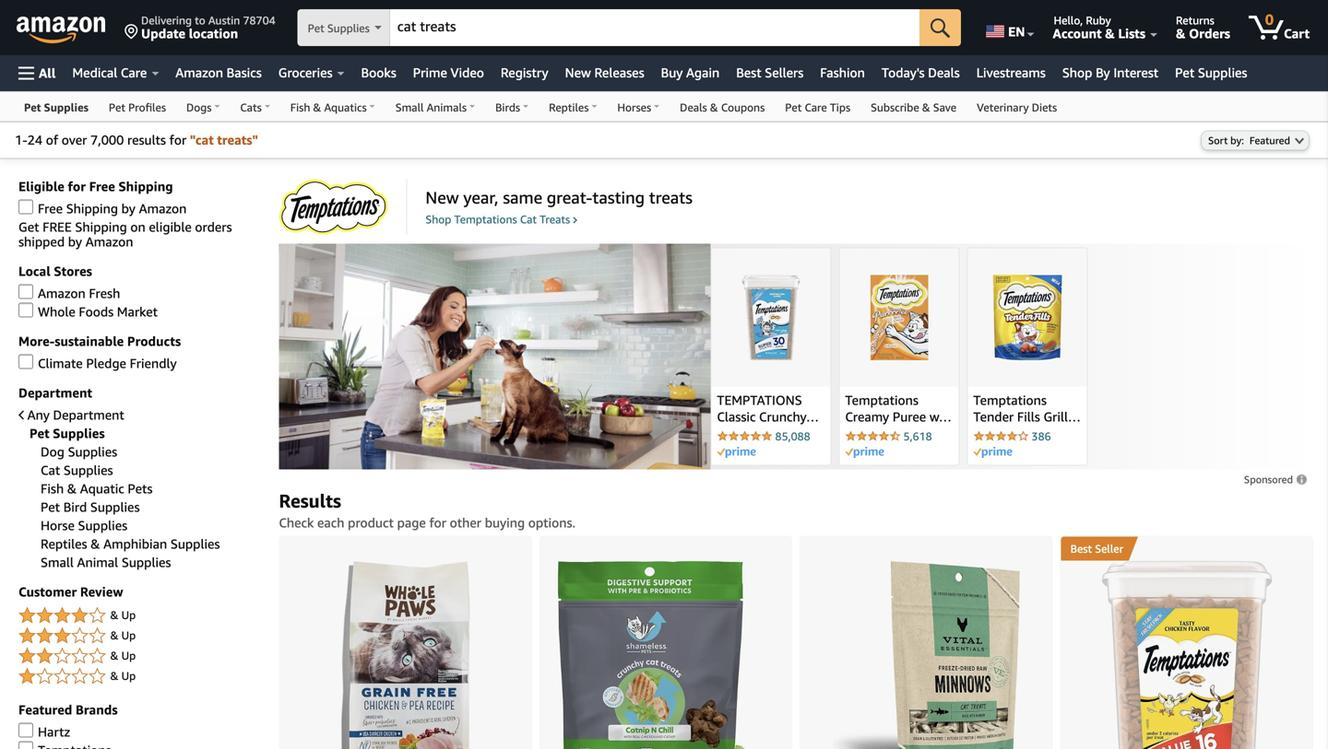 Task type: locate. For each thing, give the bounding box(es) containing it.
0 vertical spatial deals
[[928, 65, 960, 80]]

registry
[[501, 65, 548, 80]]

1 vertical spatial small
[[41, 555, 74, 570]]

& up for 2 stars & up element
[[110, 650, 136, 663]]

0 vertical spatial pet supplies
[[308, 22, 370, 35]]

1 horizontal spatial by
[[121, 201, 136, 216]]

1 vertical spatial best
[[1070, 543, 1092, 556]]

1 horizontal spatial best
[[1070, 543, 1092, 556]]

books link
[[353, 60, 405, 86]]

1 vertical spatial fish
[[41, 481, 64, 497]]

free inside free shipping by amazon get free shipping on eligible orders shipped by amazon
[[38, 201, 63, 216]]

climate pledge friendly
[[38, 356, 177, 371]]

temptations tender fills grill… link
[[973, 392, 1081, 426]]

sponsored ad - vital essentials freeze-dried raw cat treats, minnows treats, 0.5 oz image
[[833, 561, 1020, 750]]

amazon up whole
[[38, 286, 86, 301]]

check
[[279, 515, 314, 531]]

whole foods market link
[[18, 303, 158, 320]]

new inside navigation navigation
[[565, 65, 591, 80]]

page
[[397, 515, 426, 531]]

care left tips
[[805, 101, 827, 114]]

0 vertical spatial best
[[736, 65, 761, 80]]

2 checkbox image from the top
[[18, 355, 33, 369]]

up down "4 stars & up" element
[[121, 629, 136, 642]]

0 horizontal spatial best
[[736, 65, 761, 80]]

shipping left the on
[[75, 219, 127, 235]]

fashion
[[820, 65, 865, 80]]

groceries
[[278, 65, 333, 80]]

eligible
[[18, 179, 64, 194]]

reptiles link
[[539, 92, 607, 121]]

pet up "groceries" "link"
[[308, 22, 324, 35]]

results
[[279, 490, 341, 512]]

supplies down orders
[[1198, 65, 1247, 80]]

department up any department link at the left of page
[[18, 385, 92, 401]]

pet supplies up "groceries" "link"
[[308, 22, 370, 35]]

0 vertical spatial pet supplies link
[[1167, 60, 1256, 86]]

checkbox image inside 'hartz' link
[[18, 724, 33, 738]]

1 vertical spatial pet supplies
[[1175, 65, 1247, 80]]

&
[[1105, 26, 1115, 41], [1176, 26, 1186, 41], [313, 101, 321, 114], [710, 101, 718, 114], [922, 101, 930, 114], [67, 481, 77, 497], [91, 537, 100, 552], [110, 609, 119, 622], [110, 629, 119, 642], [110, 650, 119, 663], [110, 670, 119, 683]]

checkbox image down more-
[[18, 355, 33, 369]]

3 & up link from the top
[[18, 646, 260, 668]]

temptations classic crunchy…
[[717, 393, 819, 425]]

best sellers
[[736, 65, 804, 80]]

temptations up tender
[[973, 393, 1047, 408]]

1 horizontal spatial free
[[89, 179, 115, 194]]

shop for shop by interest
[[1062, 65, 1092, 80]]

0 horizontal spatial for
[[68, 179, 86, 194]]

veterinary diets
[[977, 101, 1057, 114]]

reptiles
[[549, 101, 589, 114], [41, 537, 87, 552]]

up for 1 star & up element
[[121, 670, 136, 683]]

pet up the 24
[[24, 101, 41, 114]]

fish up bird
[[41, 481, 64, 497]]

4 up from the top
[[121, 670, 136, 683]]

0 horizontal spatial free
[[38, 201, 63, 216]]

1 vertical spatial care
[[805, 101, 827, 114]]

1 vertical spatial new
[[426, 188, 459, 207]]

1 horizontal spatial pet supplies link
[[1167, 60, 1256, 86]]

1 vertical spatial deals
[[680, 101, 707, 114]]

0 horizontal spatial pet supplies
[[24, 101, 88, 114]]

pet profiles link
[[99, 92, 176, 121]]

1 horizontal spatial deals
[[928, 65, 960, 80]]

eligible for prime. image for tender
[[973, 447, 1012, 458]]

shipped
[[18, 234, 65, 249]]

pet supplies link up "of"
[[14, 92, 99, 121]]

& up up 3 stars & up element
[[110, 609, 136, 622]]

deals up 'save'
[[928, 65, 960, 80]]

pet down any
[[30, 426, 49, 441]]

1 vertical spatial reptiles
[[41, 537, 87, 552]]

85,088 link
[[717, 430, 825, 444]]

24
[[27, 133, 42, 148]]

checkbox image up the get
[[18, 200, 33, 214]]

0 horizontal spatial featured
[[18, 703, 72, 718]]

& up down 3 stars & up element
[[110, 650, 136, 663]]

1 horizontal spatial eligible for prime. image
[[973, 447, 1012, 458]]

3 up from the top
[[121, 650, 136, 663]]

0 horizontal spatial care
[[121, 65, 147, 80]]

featured
[[1250, 135, 1290, 147], [18, 703, 72, 718]]

for right page in the left of the page
[[429, 515, 446, 531]]

& up link up 1 star & up element
[[18, 626, 260, 648]]

basics
[[227, 65, 262, 80]]

supplies up fish & aquatic pets link
[[64, 463, 113, 478]]

by up stores
[[68, 234, 82, 249]]

small up the customer
[[41, 555, 74, 570]]

checkbox image left whole
[[18, 303, 33, 318]]

temptations classic crunchy and soft cat treats tasty chicken flavor, 16 oz. tub image
[[1101, 561, 1272, 750]]

1 horizontal spatial small
[[395, 101, 424, 114]]

2 horizontal spatial temptations
[[973, 393, 1047, 408]]

deals & coupons
[[680, 101, 765, 114]]

0 horizontal spatial temptations
[[454, 213, 517, 226]]

2 vertical spatial shipping
[[75, 219, 127, 235]]

eligible for prime. image
[[717, 447, 756, 458], [973, 447, 1012, 458]]

birds
[[495, 101, 520, 114]]

& up link down "4 stars & up" element
[[18, 646, 260, 668]]

1 vertical spatial shipping
[[66, 201, 118, 216]]

amazon
[[175, 65, 223, 80], [139, 201, 187, 216], [86, 234, 133, 249], [38, 286, 86, 301]]

1 horizontal spatial new
[[565, 65, 591, 80]]

checkbox image left hartz
[[18, 724, 33, 738]]

shipping up the on
[[118, 179, 173, 194]]

review
[[80, 585, 123, 600]]

3 & up from the top
[[110, 650, 136, 663]]

& left 'coupons'
[[710, 101, 718, 114]]

0 horizontal spatial by
[[68, 234, 82, 249]]

& up down "4 stars & up" element
[[110, 629, 136, 642]]

deals
[[928, 65, 960, 80], [680, 101, 707, 114]]

1 vertical spatial free
[[38, 201, 63, 216]]

1 checkbox image from the top
[[18, 200, 33, 214]]

up up 3 stars & up element
[[121, 609, 136, 622]]

new up reptiles link
[[565, 65, 591, 80]]

new left the year,
[[426, 188, 459, 207]]

1 horizontal spatial pet supplies
[[308, 22, 370, 35]]

0 vertical spatial reptiles
[[549, 101, 589, 114]]

free up free shipping by amazon get free shipping on eligible orders shipped by amazon
[[89, 179, 115, 194]]

0 vertical spatial by
[[121, 201, 136, 216]]

4 & up from the top
[[110, 670, 136, 683]]

Pet Supplies search field
[[298, 9, 961, 48]]

& up down 2 stars & up element
[[110, 670, 136, 683]]

temptations creamy puree w… link
[[845, 392, 953, 426]]

0 vertical spatial small
[[395, 101, 424, 114]]

delivering
[[141, 14, 192, 27]]

"cat
[[190, 133, 214, 148]]

deals down the buy again link
[[680, 101, 707, 114]]

1 vertical spatial checkbox image
[[18, 355, 33, 369]]

& up link up 2 stars & up element
[[18, 605, 260, 628]]

reptiles down new releases link
[[549, 101, 589, 114]]

supplies down amphibian
[[122, 555, 171, 570]]

2 eligible for prime. image from the left
[[973, 447, 1012, 458]]

checkbox image for free shipping by amazon
[[18, 200, 33, 214]]

today's deals link
[[873, 60, 968, 86]]

0 vertical spatial new
[[565, 65, 591, 80]]

new inside 'link'
[[426, 188, 459, 207]]

& up for 3 stars & up element
[[110, 629, 136, 642]]

options.
[[528, 515, 575, 531]]

subscribe
[[871, 101, 919, 114]]

pet supplies up "of"
[[24, 101, 88, 114]]

0 horizontal spatial shop
[[426, 213, 451, 226]]

supplies inside search field
[[327, 22, 370, 35]]

1 horizontal spatial featured
[[1250, 135, 1290, 147]]

0 horizontal spatial eligible for prime. image
[[717, 447, 756, 458]]

& up link down 3 stars & up element
[[18, 666, 260, 688]]

0 horizontal spatial new
[[426, 188, 459, 207]]

pet supplies down orders
[[1175, 65, 1247, 80]]

temptations inside 'temptations tender fills grill…'
[[973, 393, 1047, 408]]

cat down "same"
[[520, 213, 537, 226]]

of
[[46, 133, 58, 148]]

1 horizontal spatial care
[[805, 101, 827, 114]]

subscribe & save link
[[861, 92, 967, 121]]

0 horizontal spatial small
[[41, 555, 74, 570]]

small left animals
[[395, 101, 424, 114]]

pet inside search field
[[308, 22, 324, 35]]

checkbox image inside whole foods market link
[[18, 303, 33, 318]]

best left seller
[[1070, 543, 1092, 556]]

& left orders
[[1176, 26, 1186, 41]]

cat inside pet supplies dog supplies cat supplies fish & aquatic pets pet bird supplies horse supplies reptiles & amphibian supplies small animal supplies
[[41, 463, 60, 478]]

by up the on
[[121, 201, 136, 216]]

1 checkbox image from the top
[[18, 303, 33, 318]]

& up for 1 star & up element
[[110, 670, 136, 683]]

& down 3 stars & up element
[[110, 650, 119, 663]]

supplies up books
[[327, 22, 370, 35]]

1 vertical spatial pet supplies link
[[14, 92, 99, 121]]

reptiles down the horse
[[41, 537, 87, 552]]

best
[[736, 65, 761, 80], [1070, 543, 1092, 556]]

fish down groceries
[[290, 101, 310, 114]]

shop for shop temptations cat
[[426, 213, 451, 226]]

cats link
[[230, 92, 280, 121]]

featured left dropdown image
[[1250, 135, 1290, 147]]

best sellers link
[[728, 60, 812, 86]]

for right eligible
[[68, 179, 86, 194]]

& down "4 stars & up" element
[[110, 629, 119, 642]]

1 horizontal spatial temptations
[[845, 393, 919, 408]]

tender
[[973, 410, 1014, 425]]

orders
[[195, 219, 232, 235]]

aquatic
[[80, 481, 124, 497]]

up for "4 stars & up" element
[[121, 609, 136, 622]]

amazon fresh link
[[18, 284, 120, 301]]

0 horizontal spatial fish
[[41, 481, 64, 497]]

up down 3 stars & up element
[[121, 650, 136, 663]]

temptations inside temptations creamy puree w…
[[845, 393, 919, 408]]

tips
[[830, 101, 850, 114]]

0 horizontal spatial reptiles
[[41, 537, 87, 552]]

sponsored button
[[1244, 471, 1309, 489]]

3 checkbox image from the top
[[18, 724, 33, 738]]

pet down sellers
[[785, 101, 802, 114]]

care
[[121, 65, 147, 80], [805, 101, 827, 114]]

2 stars & up element
[[18, 646, 260, 668]]

checkbox image down local
[[18, 284, 33, 299]]

5,618
[[903, 430, 932, 443]]

by:
[[1231, 135, 1244, 147]]

1 horizontal spatial cat
[[520, 213, 537, 226]]

veterinary
[[977, 101, 1029, 114]]

0 horizontal spatial cat
[[41, 463, 60, 478]]

checkbox image
[[18, 200, 33, 214], [18, 284, 33, 299], [18, 724, 33, 738], [18, 742, 33, 750]]

best seller group
[[1061, 537, 1129, 561]]

amazon up dogs link
[[175, 65, 223, 80]]

free up free at the top left
[[38, 201, 63, 216]]

checkbox image inside amazon fresh link
[[18, 284, 33, 299]]

birds link
[[485, 92, 539, 121]]

0 vertical spatial checkbox image
[[18, 303, 33, 318]]

2 up from the top
[[121, 629, 136, 642]]

1 & up from the top
[[110, 609, 136, 622]]

pet supplies link down orders
[[1167, 60, 1256, 86]]

pet care tips
[[785, 101, 850, 114]]

temptations up creamy
[[845, 393, 919, 408]]

aquatics
[[324, 101, 367, 114]]

1 horizontal spatial reptiles
[[549, 101, 589, 114]]

0 vertical spatial fish
[[290, 101, 310, 114]]

0 vertical spatial care
[[121, 65, 147, 80]]

0 vertical spatial department
[[18, 385, 92, 401]]

best inside navigation navigation
[[736, 65, 761, 80]]

supplies
[[327, 22, 370, 35], [1198, 65, 1247, 80], [44, 101, 88, 114], [53, 426, 105, 441], [68, 445, 117, 460], [64, 463, 113, 478], [90, 500, 140, 515], [78, 518, 127, 534], [170, 537, 220, 552], [122, 555, 171, 570]]

shipping down eligible for free shipping
[[66, 201, 118, 216]]

brands
[[76, 703, 118, 718]]

temptations down the year,
[[454, 213, 517, 226]]

department up dog supplies link
[[53, 408, 124, 423]]

checkbox image for whole
[[18, 303, 33, 318]]

1 horizontal spatial shop
[[1062, 65, 1092, 80]]

1 & up link from the top
[[18, 605, 260, 628]]

for left "cat
[[169, 133, 186, 148]]

results check each product page for other buying options.
[[279, 490, 575, 531]]

3 stars & up element
[[18, 626, 260, 648]]

featured up 'hartz' link
[[18, 703, 72, 718]]

foods
[[79, 304, 114, 320]]

pet
[[308, 22, 324, 35], [1175, 65, 1195, 80], [24, 101, 41, 114], [109, 101, 125, 114], [785, 101, 802, 114], [30, 426, 49, 441], [41, 500, 60, 515]]

4 & up link from the top
[[18, 666, 260, 688]]

navigation navigation
[[0, 0, 1328, 122]]

pet left profiles
[[109, 101, 125, 114]]

subscribe & save
[[871, 101, 957, 114]]

free
[[89, 179, 115, 194], [38, 201, 63, 216]]

free
[[43, 219, 72, 235]]

cart
[[1284, 26, 1310, 41]]

cat down dog
[[41, 463, 60, 478]]

eligible for prime. image down tender
[[973, 447, 1012, 458]]

best for best sellers
[[736, 65, 761, 80]]

1 eligible for prime. image from the left
[[717, 447, 756, 458]]

local stores
[[18, 264, 92, 279]]

temptations for temptations creamy puree w…
[[845, 393, 919, 408]]

checkbox image down 'hartz' link
[[18, 742, 33, 750]]

2 checkbox image from the top
[[18, 284, 33, 299]]

2 vertical spatial for
[[429, 515, 446, 531]]

1 vertical spatial shop
[[426, 213, 451, 226]]

& down 2 stars & up element
[[110, 670, 119, 683]]

2 horizontal spatial for
[[429, 515, 446, 531]]

1 vertical spatial cat
[[41, 463, 60, 478]]

& left aquatics
[[313, 101, 321, 114]]

prime video
[[413, 65, 484, 80]]

1 horizontal spatial fish
[[290, 101, 310, 114]]

care up pet profiles link
[[121, 65, 147, 80]]

1 vertical spatial for
[[68, 179, 86, 194]]

Search Amazon text field
[[390, 10, 920, 45]]

best up 'coupons'
[[736, 65, 761, 80]]

reptiles inside pet supplies dog supplies cat supplies fish & aquatic pets pet bird supplies horse supplies reptiles & amphibian supplies small animal supplies
[[41, 537, 87, 552]]

amazon up eligible
[[139, 201, 187, 216]]

2 horizontal spatial pet supplies
[[1175, 65, 1247, 80]]

2 vertical spatial pet supplies
[[24, 101, 88, 114]]

account
[[1053, 26, 1102, 41]]

1 up from the top
[[121, 609, 136, 622]]

pet bird supplies link
[[41, 500, 140, 515]]

free shipping by amazon get free shipping on eligible orders shipped by amazon
[[18, 201, 232, 249]]

checkbox image inside the climate pledge friendly link
[[18, 355, 33, 369]]

checkbox image
[[18, 303, 33, 318], [18, 355, 33, 369]]

shop inside navigation navigation
[[1062, 65, 1092, 80]]

0 vertical spatial shop
[[1062, 65, 1092, 80]]

amazon up stores
[[86, 234, 133, 249]]

up for 3 stars & up element
[[121, 629, 136, 642]]

pet profiles
[[109, 101, 166, 114]]

shop
[[1062, 65, 1092, 80], [426, 213, 451, 226]]

today's deals
[[882, 65, 960, 80]]

None submit
[[920, 9, 961, 46]]

amazon inside navigation navigation
[[175, 65, 223, 80]]

up down 2 stars & up element
[[121, 670, 136, 683]]

cats
[[240, 101, 262, 114]]

0 vertical spatial for
[[169, 133, 186, 148]]

fish & aquatics link
[[280, 92, 385, 121]]

eligible for prime. image down classic at right
[[717, 447, 756, 458]]

featured brands
[[18, 703, 118, 718]]

2 & up from the top
[[110, 629, 136, 642]]

5,618 link
[[845, 430, 953, 444]]

new for new releases
[[565, 65, 591, 80]]

best inside group
[[1070, 543, 1092, 556]]

over
[[62, 133, 87, 148]]

new for new year, same great-tasting treats
[[426, 188, 459, 207]]

amazon image
[[17, 17, 106, 44]]



Task type: describe. For each thing, give the bounding box(es) containing it.
shop by interest
[[1062, 65, 1159, 80]]

animals
[[427, 101, 467, 114]]

up for 2 stars & up element
[[121, 650, 136, 663]]

location
[[189, 26, 238, 41]]

2 & up link from the top
[[18, 626, 260, 648]]

releases
[[594, 65, 644, 80]]

supplies up 'cat supplies' link on the left
[[68, 445, 117, 460]]

treats
[[649, 188, 693, 207]]

pet supplies inside search field
[[308, 22, 370, 35]]

dogs
[[186, 101, 212, 114]]

1 vertical spatial featured
[[18, 703, 72, 718]]

hello,
[[1054, 14, 1083, 27]]

buy
[[661, 65, 683, 80]]

horses
[[617, 101, 651, 114]]

any department
[[27, 408, 124, 423]]

en link
[[975, 5, 1043, 51]]

checkbox image for hartz
[[18, 724, 33, 738]]

& up for "4 stars & up" element
[[110, 609, 136, 622]]

hartz
[[38, 725, 70, 740]]

sustainable
[[55, 334, 124, 349]]

supplies up dog supplies link
[[53, 426, 105, 441]]

whole
[[38, 304, 75, 320]]

none submit inside pet supplies search field
[[920, 9, 961, 46]]

best seller
[[1070, 543, 1123, 556]]

local
[[18, 264, 50, 279]]

cat supplies link
[[41, 463, 113, 478]]

pledge
[[86, 356, 126, 371]]

fish inside pet supplies dog supplies cat supplies fish & aquatic pets pet bird supplies horse supplies reptiles & amphibian supplies small animal supplies
[[41, 481, 64, 497]]

new releases
[[565, 65, 644, 80]]

coupons
[[721, 101, 765, 114]]

save
[[933, 101, 957, 114]]

other
[[450, 515, 481, 531]]

results
[[127, 133, 166, 148]]

medical
[[72, 65, 117, 80]]

friendly
[[130, 356, 177, 371]]

0 vertical spatial featured
[[1250, 135, 1290, 147]]

pets
[[128, 481, 153, 497]]

pet care tips link
[[775, 92, 861, 121]]

fish inside "link"
[[290, 101, 310, 114]]

checkbox image for climate
[[18, 355, 33, 369]]

sponsored ad - shameless pets crunchy cat treats -  catnip treats for cats with digestive support, natural ingredients kit... image
[[558, 561, 774, 750]]

temptations creamy puree w…
[[845, 393, 952, 425]]

to
[[195, 14, 205, 27]]

fashion link
[[812, 60, 873, 86]]

& down review
[[110, 609, 119, 622]]

temptations for temptations tender fills grill…
[[973, 393, 1047, 408]]

4 checkbox image from the top
[[18, 742, 33, 750]]

dog supplies link
[[41, 445, 117, 460]]

& inside "link"
[[313, 101, 321, 114]]

0 vertical spatial cat
[[520, 213, 537, 226]]

hello, ruby
[[1054, 14, 1111, 27]]

checkbox image for amazon fresh
[[18, 284, 33, 299]]

livestreams
[[976, 65, 1046, 80]]

fresh
[[89, 286, 120, 301]]

orders
[[1189, 26, 1230, 41]]

amazon basics link
[[167, 60, 270, 86]]

sponsored
[[1244, 474, 1293, 486]]

eligible
[[149, 219, 192, 235]]

groceries link
[[270, 60, 353, 86]]

interest
[[1114, 65, 1159, 80]]

0
[[1265, 11, 1274, 28]]

& inside returns & orders
[[1176, 26, 1186, 41]]

sort
[[1208, 135, 1228, 147]]

get
[[18, 219, 39, 235]]

market
[[117, 304, 158, 320]]

profiles
[[128, 101, 166, 114]]

best seller link
[[1061, 537, 1312, 561]]

year,
[[463, 188, 499, 207]]

seller
[[1095, 543, 1123, 556]]

supplies down pet bird supplies link
[[78, 518, 127, 534]]

care for medical
[[121, 65, 147, 80]]

sellers
[[765, 65, 804, 80]]

reptiles inside navigation navigation
[[549, 101, 589, 114]]

pet down orders
[[1175, 65, 1195, 80]]

eligible for prime. image
[[845, 447, 884, 458]]

animal
[[77, 555, 118, 570]]

0 horizontal spatial pet supplies link
[[14, 92, 99, 121]]

climate pledge friendly link
[[18, 355, 177, 371]]

prime
[[413, 65, 447, 80]]

returns
[[1176, 14, 1215, 27]]

supplies down 'aquatic'
[[90, 500, 140, 515]]

puree
[[893, 410, 926, 425]]

fills
[[1017, 410, 1040, 425]]

1 vertical spatial department
[[53, 408, 124, 423]]

supplies right amphibian
[[170, 537, 220, 552]]

lists
[[1118, 26, 1146, 41]]

& left 'save'
[[922, 101, 930, 114]]

same
[[503, 188, 542, 207]]

by
[[1096, 65, 1110, 80]]

eligible for prime. image for classic
[[717, 447, 756, 458]]

& left lists
[[1105, 26, 1115, 41]]

best for best seller
[[1070, 543, 1092, 556]]

small inside pet supplies dog supplies cat supplies fish & aquatic pets pet bird supplies horse supplies reptiles & amphibian supplies small animal supplies
[[41, 555, 74, 570]]

for inside the results check each product page for other buying options.
[[429, 515, 446, 531]]

small animals
[[395, 101, 467, 114]]

0 vertical spatial free
[[89, 179, 115, 194]]

medical care link
[[64, 60, 167, 86]]

0 horizontal spatial deals
[[680, 101, 707, 114]]

veterinary diets link
[[967, 92, 1067, 121]]

1 horizontal spatial for
[[169, 133, 186, 148]]

& up bird
[[67, 481, 77, 497]]

dropdown image
[[1295, 137, 1304, 144]]

shop by interest link
[[1054, 60, 1167, 86]]

care for pet
[[805, 101, 827, 114]]

1 star & up element
[[18, 666, 260, 688]]

great-
[[547, 188, 593, 207]]

pet up the horse
[[41, 500, 60, 515]]

today's
[[882, 65, 925, 80]]

horse supplies link
[[41, 518, 127, 534]]

medical care
[[72, 65, 147, 80]]

pet supplies dog supplies cat supplies fish & aquatic pets pet bird supplies horse supplies reptiles & amphibian supplies small animal supplies
[[30, 426, 220, 570]]

sponsored ad - whole paws cat grain free chicken recipe, 56 oz image
[[340, 561, 470, 750]]

eligible for free shipping
[[18, 179, 173, 194]]

prime video link
[[405, 60, 492, 86]]

& up animal at bottom
[[91, 537, 100, 552]]

1 vertical spatial by
[[68, 234, 82, 249]]

386 link
[[973, 430, 1081, 444]]

returns & orders
[[1176, 14, 1230, 41]]

supplies up over
[[44, 101, 88, 114]]

1-24 of over 7,000 results for "cat treats"
[[15, 133, 258, 148]]

0 vertical spatial shipping
[[118, 179, 173, 194]]

grill…
[[1044, 410, 1081, 425]]

fish & aquatics
[[290, 101, 367, 114]]

diets
[[1032, 101, 1057, 114]]

small inside navigation navigation
[[395, 101, 424, 114]]

4 stars & up element
[[18, 605, 260, 628]]

books
[[361, 65, 396, 80]]

customer
[[18, 585, 77, 600]]

any
[[27, 408, 50, 423]]

buy again
[[661, 65, 720, 80]]

hartz link
[[18, 724, 70, 740]]



Task type: vqa. For each thing, say whether or not it's contained in the screenshot.
Sponsored Ad - Vital Essentials Freeze-Dried Raw Cat Treats, Minnows Treats, 0.5 oz image
yes



